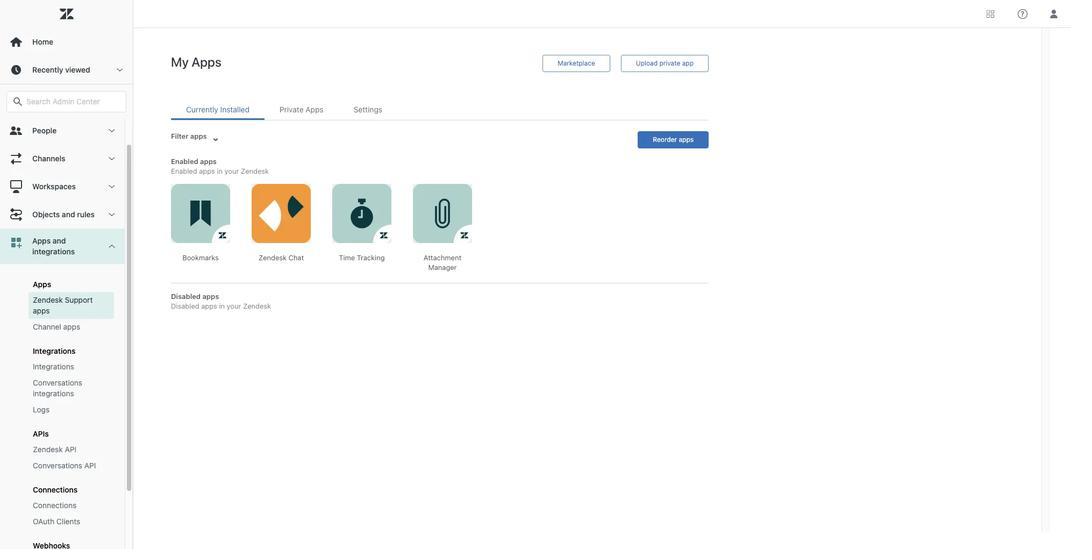 Task type: locate. For each thing, give the bounding box(es) containing it.
and inside the 'objects and rules' "dropdown button"
[[62, 210, 75, 219]]

integrations
[[32, 247, 75, 256], [33, 389, 74, 398]]

zendesk for zendesk support apps
[[33, 295, 63, 304]]

0 vertical spatial integrations
[[32, 247, 75, 256]]

support
[[65, 295, 93, 304]]

conversations
[[33, 378, 82, 387], [33, 461, 82, 470]]

1 zendesk from the top
[[33, 295, 63, 304]]

api down zendesk api link
[[84, 461, 96, 470]]

tree containing people
[[0, 117, 133, 549]]

1 horizontal spatial apps
[[63, 322, 80, 331]]

1 connections element from the top
[[33, 485, 78, 494]]

apps for apps element
[[33, 280, 51, 289]]

logs
[[33, 405, 50, 414]]

1 integrations from the top
[[33, 346, 76, 356]]

0 horizontal spatial apps
[[33, 306, 50, 315]]

0 vertical spatial conversations
[[33, 378, 82, 387]]

oauth
[[33, 517, 54, 526]]

api
[[65, 445, 76, 454], [84, 461, 96, 470]]

and left rules
[[62, 210, 75, 219]]

1 vertical spatial apps
[[63, 322, 80, 331]]

objects and rules button
[[0, 201, 125, 229]]

2 integrations element from the top
[[33, 361, 74, 372]]

1 vertical spatial and
[[53, 236, 66, 245]]

and
[[62, 210, 75, 219], [53, 236, 66, 245]]

people button
[[0, 117, 125, 145]]

0 vertical spatial api
[[65, 445, 76, 454]]

recently
[[32, 65, 63, 74]]

connections element
[[33, 485, 78, 494], [33, 500, 77, 511]]

integrations inside conversations integrations
[[33, 389, 74, 398]]

1 vertical spatial apps
[[33, 280, 51, 289]]

integrations up logs
[[33, 389, 74, 398]]

conversations down the integrations link
[[33, 378, 82, 387]]

and inside "apps and integrations"
[[53, 236, 66, 245]]

tree item inside tree
[[0, 229, 125, 549]]

1 vertical spatial connections element
[[33, 500, 77, 511]]

api for conversations api
[[84, 461, 96, 470]]

apis element
[[33, 429, 49, 438]]

clients
[[56, 517, 80, 526]]

0 vertical spatial connections element
[[33, 485, 78, 494]]

and down the 'objects and rules' "dropdown button" on the left
[[53, 236, 66, 245]]

integrations up the integrations link
[[33, 346, 76, 356]]

connections
[[33, 485, 78, 494], [33, 501, 77, 510]]

1 conversations from the top
[[33, 378, 82, 387]]

2 conversations from the top
[[33, 461, 82, 470]]

apps and integrations
[[32, 236, 75, 256]]

apps down objects
[[32, 236, 51, 245]]

integrations element up conversations integrations
[[33, 361, 74, 372]]

0 vertical spatial integrations
[[33, 346, 76, 356]]

apps and integrations button
[[0, 229, 125, 264]]

2 zendesk from the top
[[33, 445, 63, 454]]

0 vertical spatial apps
[[33, 306, 50, 315]]

rules
[[77, 210, 95, 219]]

zendesk
[[33, 295, 63, 304], [33, 445, 63, 454]]

1 vertical spatial api
[[84, 461, 96, 470]]

1 vertical spatial integrations
[[33, 362, 74, 371]]

connections element up connections link
[[33, 485, 78, 494]]

oauth clients
[[33, 517, 80, 526]]

conversations for api
[[33, 461, 82, 470]]

1 vertical spatial integrations
[[33, 389, 74, 398]]

apps inside group
[[33, 280, 51, 289]]

connections element up oauth clients
[[33, 500, 77, 511]]

0 vertical spatial zendesk
[[33, 295, 63, 304]]

1 connections from the top
[[33, 485, 78, 494]]

api for zendesk api
[[65, 445, 76, 454]]

connections link
[[29, 498, 114, 514]]

integrations element
[[33, 346, 76, 356], [33, 361, 74, 372]]

home button
[[0, 28, 133, 56]]

connections up oauth clients
[[33, 501, 77, 510]]

apps down zendesk support apps element
[[63, 322, 80, 331]]

zendesk inside the 'zendesk support apps'
[[33, 295, 63, 304]]

zendesk for zendesk api
[[33, 445, 63, 454]]

zendesk down apps element
[[33, 295, 63, 304]]

apps up 'channel'
[[33, 306, 50, 315]]

and for apps
[[53, 236, 66, 245]]

zendesk api link
[[29, 442, 114, 458]]

0 vertical spatial integrations element
[[33, 346, 76, 356]]

1 vertical spatial conversations
[[33, 461, 82, 470]]

apps inside "apps and integrations"
[[32, 236, 51, 245]]

integrations up conversations integrations
[[33, 362, 74, 371]]

user menu image
[[1047, 7, 1061, 21]]

integrations element up the integrations link
[[33, 346, 76, 356]]

conversations down zendesk api element at left
[[33, 461, 82, 470]]

tree item containing apps and integrations
[[0, 229, 125, 549]]

conversations api
[[33, 461, 96, 470]]

integrations up apps element
[[32, 247, 75, 256]]

0 vertical spatial and
[[62, 210, 75, 219]]

tree item
[[0, 229, 125, 549]]

1 horizontal spatial api
[[84, 461, 96, 470]]

1 vertical spatial connections
[[33, 501, 77, 510]]

0 vertical spatial apps
[[32, 236, 51, 245]]

integrations
[[33, 346, 76, 356], [33, 362, 74, 371]]

1 vertical spatial integrations element
[[33, 361, 74, 372]]

2 integrations from the top
[[33, 362, 74, 371]]

conversations api link
[[29, 458, 114, 474]]

apps
[[32, 236, 51, 245], [33, 280, 51, 289]]

conversations inside 'element'
[[33, 378, 82, 387]]

channel apps link
[[29, 319, 114, 335]]

conversations api element
[[33, 460, 96, 471]]

api up conversations api link
[[65, 445, 76, 454]]

connections up connections link
[[33, 485, 78, 494]]

zendesk down the "apis"
[[33, 445, 63, 454]]

0 vertical spatial connections
[[33, 485, 78, 494]]

apps
[[33, 306, 50, 315], [63, 322, 80, 331]]

1 vertical spatial zendesk
[[33, 445, 63, 454]]

None search field
[[1, 91, 132, 112]]

apps up the 'zendesk support apps'
[[33, 280, 51, 289]]

tree
[[0, 117, 133, 549]]

apis
[[33, 429, 49, 438]]

0 horizontal spatial api
[[65, 445, 76, 454]]



Task type: vqa. For each thing, say whether or not it's contained in the screenshot.
"armchair" to the bottom
no



Task type: describe. For each thing, give the bounding box(es) containing it.
workspaces button
[[0, 173, 125, 201]]

1 integrations element from the top
[[33, 346, 76, 356]]

objects
[[32, 210, 60, 219]]

oauth clients link
[[29, 514, 114, 530]]

integrations inside dropdown button
[[32, 247, 75, 256]]

apps inside "element"
[[63, 322, 80, 331]]

apps and integrations group
[[0, 264, 125, 549]]

zendesk support apps element
[[33, 295, 110, 316]]

zendesk api
[[33, 445, 76, 454]]

2 connections from the top
[[33, 501, 77, 510]]

webhooks element
[[33, 541, 70, 549]]

apps element
[[33, 280, 51, 289]]

zendesk support apps
[[33, 295, 93, 315]]

and for objects
[[62, 210, 75, 219]]

people
[[32, 126, 57, 135]]

channels
[[32, 154, 65, 163]]

channel apps
[[33, 322, 80, 331]]

channel apps element
[[33, 322, 80, 332]]

objects and rules
[[32, 210, 95, 219]]

help image
[[1018, 9, 1028, 19]]

oauth clients element
[[33, 516, 80, 527]]

none search field inside primary element
[[1, 91, 132, 112]]

conversations integrations
[[33, 378, 82, 398]]

zendesk products image
[[987, 10, 995, 17]]

apps inside the 'zendesk support apps'
[[33, 306, 50, 315]]

conversations integrations link
[[29, 375, 114, 402]]

tree inside primary element
[[0, 117, 133, 549]]

logs element
[[33, 404, 50, 415]]

channels button
[[0, 145, 125, 173]]

workspaces
[[32, 182, 76, 191]]

home
[[32, 37, 53, 46]]

viewed
[[65, 65, 90, 74]]

channel
[[33, 322, 61, 331]]

conversations integrations element
[[33, 378, 110, 399]]

conversations for integrations
[[33, 378, 82, 387]]

recently viewed button
[[0, 56, 133, 84]]

Search Admin Center field
[[26, 97, 119, 106]]

integrations link
[[29, 359, 114, 375]]

primary element
[[0, 0, 133, 549]]

apps for apps and integrations
[[32, 236, 51, 245]]

logs link
[[29, 402, 114, 418]]

2 connections element from the top
[[33, 500, 77, 511]]

zendesk api element
[[33, 444, 76, 455]]

zendesk support apps link
[[29, 292, 114, 319]]

recently viewed
[[32, 65, 90, 74]]



